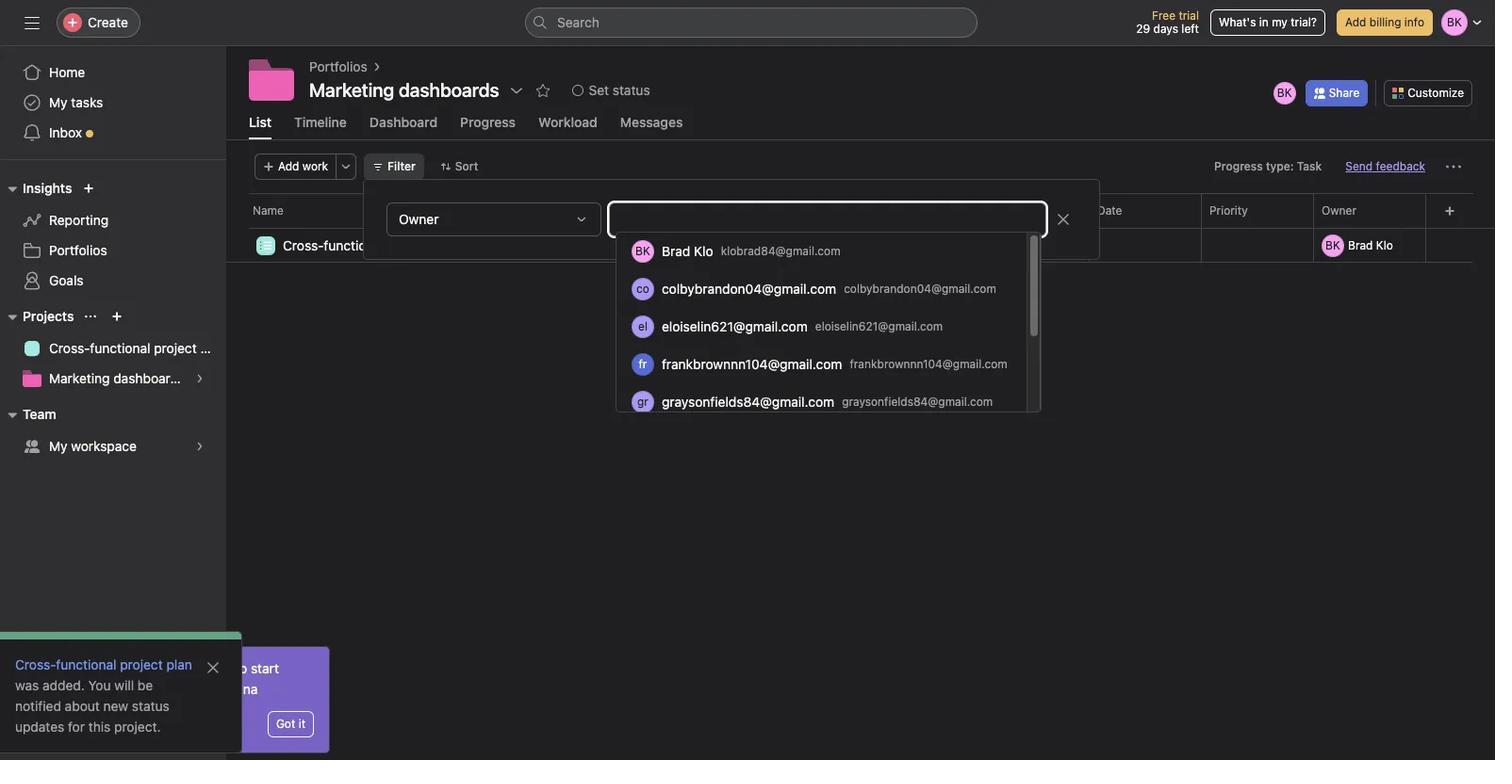 Task type: locate. For each thing, give the bounding box(es) containing it.
0 horizontal spatial updates
[[15, 719, 64, 735]]

cross-functional project plan link up you on the left of page
[[15, 657, 192, 673]]

1 vertical spatial cross-
[[49, 340, 90, 356]]

type:
[[1266, 159, 1294, 173]]

status right the set
[[613, 82, 650, 98]]

0 vertical spatial cross-functional project plan
[[283, 237, 460, 253]]

1 horizontal spatial owner
[[1322, 204, 1357, 218]]

my
[[1272, 15, 1288, 29]]

progress link
[[460, 114, 516, 140]]

remove image
[[1056, 212, 1071, 227]]

functional down the work
[[324, 237, 384, 253]]

functional inside cross-functional project plan was added. you will be notified about new status updates for this project.
[[56, 657, 116, 673]]

functional up you on the left of page
[[56, 657, 116, 673]]

plan up the collaborating
[[166, 657, 192, 673]]

add
[[1345, 15, 1367, 29], [278, 159, 299, 173]]

0 vertical spatial plan
[[434, 237, 460, 253]]

plan
[[434, 237, 460, 253], [200, 340, 226, 356], [166, 657, 192, 673]]

owner button
[[387, 203, 602, 237]]

in
[[1259, 15, 1269, 29], [206, 682, 217, 698]]

0 vertical spatial invite
[[124, 661, 156, 677]]

1 horizontal spatial add
[[1345, 15, 1367, 29]]

project up see details, marketing dashboards image
[[154, 340, 197, 356]]

1 vertical spatial functional
[[90, 340, 150, 356]]

0 vertical spatial status
[[613, 82, 650, 98]]

list
[[249, 114, 272, 130]]

trial
[[1179, 8, 1199, 23]]

my inside teams element
[[49, 438, 67, 454]]

1 horizontal spatial bk
[[1326, 238, 1341, 252]]

in left "my"
[[1259, 15, 1269, 29]]

0 vertical spatial project
[[388, 237, 431, 253]]

project inside cross-functional project plan was added. you will be notified about new status updates for this project.
[[120, 657, 163, 673]]

more actions image right the work
[[340, 161, 352, 173]]

0 vertical spatial cross-
[[283, 237, 324, 253]]

my left tasks
[[49, 94, 67, 110]]

invite inside "invite a teammate to start collaborating in asana got it"
[[124, 661, 156, 677]]

cross-functional project plan up dashboards
[[49, 340, 226, 356]]

marketing dashboards
[[309, 79, 499, 101]]

sort button
[[432, 154, 487, 180]]

cell
[[1313, 228, 1437, 263]]

portfolios down reporting
[[49, 242, 107, 258]]

billing
[[1370, 15, 1401, 29]]

functional inside cell
[[324, 237, 384, 253]]

goals
[[49, 272, 84, 289]]

progress
[[460, 114, 516, 130], [1214, 159, 1263, 173]]

1 my from the top
[[49, 94, 67, 110]]

project.
[[114, 719, 161, 735]]

0 vertical spatial portfolios
[[309, 58, 367, 74]]

portfolios link down reporting
[[11, 236, 215, 266]]

0 horizontal spatial progress
[[460, 114, 516, 130]]

1 vertical spatial plan
[[200, 340, 226, 356]]

task
[[1297, 159, 1322, 173], [910, 204, 934, 218]]

filter button
[[364, 154, 424, 180]]

what's in my trial? button
[[1211, 9, 1326, 36]]

more actions image up add field icon
[[1446, 159, 1461, 174]]

trial?
[[1291, 15, 1317, 29]]

no recent updates
[[745, 238, 843, 252]]

my for my tasks
[[49, 94, 67, 110]]

row
[[226, 193, 1495, 228], [226, 227, 1495, 229]]

add work button
[[255, 154, 337, 180]]

add billing info button
[[1337, 9, 1433, 36]]

add for add billing info
[[1345, 15, 1367, 29]]

0 horizontal spatial portfolios
[[49, 242, 107, 258]]

0 vertical spatial in
[[1259, 15, 1269, 29]]

0 horizontal spatial in
[[206, 682, 217, 698]]

2 vertical spatial project
[[120, 657, 163, 673]]

0 horizontal spatial invite
[[53, 728, 87, 744]]

cross-functional project plan down filter dropdown button
[[283, 237, 460, 253]]

global element
[[0, 46, 226, 159]]

my down team
[[49, 438, 67, 454]]

plan down owner dropdown button
[[434, 237, 460, 253]]

share
[[1329, 85, 1360, 99]]

0 vertical spatial updates
[[800, 238, 843, 252]]

cross-functional project plan link up marketing dashboards
[[11, 334, 226, 364]]

cross- right list icon
[[283, 237, 324, 253]]

1 vertical spatial cross-functional project plan link
[[11, 334, 226, 364]]

1 vertical spatial cross-functional project plan
[[49, 340, 226, 356]]

portfolios
[[309, 58, 367, 74], [49, 242, 107, 258]]

cross-functional project plan
[[283, 237, 460, 253], [49, 340, 226, 356]]

updates inside cell
[[800, 238, 843, 252]]

dashboard
[[370, 114, 438, 130]]

start
[[251, 661, 279, 677]]

0 horizontal spatial bk
[[1277, 85, 1292, 99]]

cross- inside cross-functional project plan was added. you will be notified about new status updates for this project.
[[15, 657, 56, 673]]

0 vertical spatial portfolios link
[[309, 57, 367, 77]]

cross-functional project plan inside projects element
[[49, 340, 226, 356]]

task right the type:
[[1297, 159, 1322, 173]]

add billing info
[[1345, 15, 1425, 29]]

plan up see details, marketing dashboards image
[[200, 340, 226, 356]]

task left the progress
[[910, 204, 934, 218]]

in down "close" icon
[[206, 682, 217, 698]]

0 horizontal spatial owner
[[399, 211, 439, 227]]

be
[[138, 678, 153, 694]]

2 my from the top
[[49, 438, 67, 454]]

marketing dashboards
[[49, 371, 185, 387]]

cross- up "marketing"
[[49, 340, 90, 356]]

0 vertical spatial add
[[1345, 15, 1367, 29]]

project down filter
[[388, 237, 431, 253]]

1 vertical spatial task
[[910, 204, 934, 218]]

1 horizontal spatial plan
[[200, 340, 226, 356]]

invite
[[124, 661, 156, 677], [53, 728, 87, 744]]

1 vertical spatial bk
[[1326, 238, 1341, 252]]

a
[[160, 661, 167, 677]]

see details, my workspace image
[[194, 441, 206, 453]]

will
[[114, 678, 134, 694]]

1 horizontal spatial cross-functional project plan
[[283, 237, 460, 253]]

0 vertical spatial functional
[[324, 237, 384, 253]]

add inside "add billing info" button
[[1345, 15, 1367, 29]]

invite left the this
[[53, 728, 87, 744]]

invite button
[[18, 719, 99, 753]]

bk
[[1277, 85, 1292, 99], [1326, 238, 1341, 252]]

0 horizontal spatial status
[[132, 699, 169, 715]]

messages link
[[620, 114, 683, 140]]

bk left brad
[[1326, 238, 1341, 252]]

1 horizontal spatial updates
[[800, 238, 843, 252]]

show options, current sort, top image
[[85, 311, 97, 322]]

updates down notified
[[15, 719, 64, 735]]

cross- inside projects element
[[49, 340, 90, 356]]

workload link
[[538, 114, 598, 140]]

show options image
[[509, 83, 524, 98]]

filter
[[388, 159, 416, 173]]

1 vertical spatial updates
[[15, 719, 64, 735]]

project up the be
[[120, 657, 163, 673]]

invite inside invite button
[[53, 728, 87, 744]]

2 horizontal spatial plan
[[434, 237, 460, 253]]

portfolios link up the timeline on the top left of page
[[309, 57, 367, 77]]

owner inside dropdown button
[[399, 211, 439, 227]]

1 vertical spatial status
[[132, 699, 169, 715]]

2 vertical spatial plan
[[166, 657, 192, 673]]

0 vertical spatial progress
[[460, 114, 516, 130]]

1 vertical spatial portfolios
[[49, 242, 107, 258]]

29
[[1136, 22, 1150, 36]]

add work
[[278, 159, 328, 173]]

more actions image
[[1446, 159, 1461, 174], [340, 161, 352, 173]]

search button
[[525, 8, 978, 38]]

0 vertical spatial task
[[1297, 159, 1322, 173]]

brad klo
[[1348, 238, 1393, 252]]

project
[[388, 237, 431, 253], [154, 340, 197, 356], [120, 657, 163, 673]]

no
[[745, 238, 760, 252]]

my inside "global" element
[[49, 94, 67, 110]]

progress left the type:
[[1214, 159, 1263, 173]]

progress down show options image
[[460, 114, 516, 130]]

1 row from the top
[[226, 193, 1495, 228]]

in inside button
[[1259, 15, 1269, 29]]

owner down filter
[[399, 211, 439, 227]]

portfolios link
[[309, 57, 367, 77], [11, 236, 215, 266]]

owner up brad
[[1322, 204, 1357, 218]]

0 horizontal spatial cross-functional project plan
[[49, 340, 226, 356]]

create
[[88, 14, 128, 30]]

updates right recent at the top
[[800, 238, 843, 252]]

my workspace
[[49, 438, 137, 454]]

1 horizontal spatial status
[[613, 82, 650, 98]]

0 horizontal spatial add
[[278, 159, 299, 173]]

functional up marketing dashboards
[[90, 340, 150, 356]]

1 horizontal spatial task
[[1297, 159, 1322, 173]]

1 horizontal spatial in
[[1259, 15, 1269, 29]]

cross- up was
[[15, 657, 56, 673]]

close image
[[206, 661, 221, 676]]

1 horizontal spatial more actions image
[[1446, 159, 1461, 174]]

None text field
[[617, 208, 631, 231]]

progress inside dropdown button
[[1214, 159, 1263, 173]]

progress type: task
[[1214, 159, 1322, 173]]

1 vertical spatial progress
[[1214, 159, 1263, 173]]

0 horizontal spatial task
[[910, 204, 934, 218]]

dashboard link
[[370, 114, 438, 140]]

customize button
[[1384, 80, 1473, 106]]

1 vertical spatial in
[[206, 682, 217, 698]]

0 vertical spatial cross-functional project plan link
[[283, 235, 460, 256]]

this
[[88, 719, 111, 735]]

inbox
[[49, 124, 82, 140]]

0 vertical spatial my
[[49, 94, 67, 110]]

my workspace link
[[11, 432, 215, 462]]

invite up the be
[[124, 661, 156, 677]]

cross-
[[283, 237, 324, 253], [49, 340, 90, 356], [15, 657, 56, 673]]

status down the collaborating
[[132, 699, 169, 715]]

add left the work
[[278, 159, 299, 173]]

0 horizontal spatial portfolios link
[[11, 236, 215, 266]]

1 vertical spatial invite
[[53, 728, 87, 744]]

cross-functional project plan link down filter dropdown button
[[283, 235, 460, 256]]

add inside add work button
[[278, 159, 299, 173]]

1 horizontal spatial invite
[[124, 661, 156, 677]]

1 vertical spatial add
[[278, 159, 299, 173]]

see details, marketing dashboards image
[[194, 373, 206, 385]]

1 horizontal spatial progress
[[1214, 159, 1263, 173]]

no recent updates cell
[[714, 228, 902, 263]]

status
[[722, 204, 756, 218]]

add left billing
[[1345, 15, 1367, 29]]

bk left share button
[[1277, 85, 1292, 99]]

0 vertical spatial bk
[[1277, 85, 1292, 99]]

got
[[276, 717, 295, 732]]

search
[[557, 14, 600, 30]]

functional
[[324, 237, 384, 253], [90, 340, 150, 356], [56, 657, 116, 673]]

sort
[[455, 159, 478, 173]]

0 horizontal spatial more actions image
[[340, 161, 352, 173]]

portfolios up the timeline on the top left of page
[[309, 58, 367, 74]]

hide sidebar image
[[25, 15, 40, 30]]

task progress
[[910, 204, 984, 218]]

cell containing bk
[[1313, 228, 1437, 263]]

2 vertical spatial functional
[[56, 657, 116, 673]]

2 vertical spatial cross-
[[15, 657, 56, 673]]

new image
[[83, 183, 95, 194]]

0 horizontal spatial plan
[[166, 657, 192, 673]]

new project or portfolio image
[[112, 311, 123, 322]]

1 vertical spatial my
[[49, 438, 67, 454]]



Task type: describe. For each thing, give the bounding box(es) containing it.
set status
[[589, 82, 650, 98]]

insights
[[23, 180, 72, 196]]

what's in my trial?
[[1219, 15, 1317, 29]]

project inside cell
[[388, 237, 431, 253]]

work
[[302, 159, 328, 173]]

add field image
[[1444, 206, 1455, 217]]

free trial 29 days left
[[1136, 8, 1199, 36]]

projects
[[23, 308, 74, 324]]

brad
[[1348, 238, 1373, 252]]

updates inside cross-functional project plan was added. you will be notified about new status updates for this project.
[[15, 719, 64, 735]]

cross-functional project plan was added. you will be notified about new status updates for this project.
[[15, 657, 192, 735]]

info
[[1405, 15, 1425, 29]]

added.
[[42, 678, 85, 694]]

status inside dropdown button
[[613, 82, 650, 98]]

invite for invite
[[53, 728, 87, 744]]

workspace
[[71, 438, 137, 454]]

notified
[[15, 699, 61, 715]]

owner inside row
[[1322, 204, 1357, 218]]

home link
[[11, 58, 215, 88]]

row containing name
[[226, 193, 1495, 228]]

in inside "invite a teammate to start collaborating in asana got it"
[[206, 682, 217, 698]]

cross-functional project plan cell
[[226, 228, 715, 265]]

home
[[49, 64, 85, 80]]

left
[[1182, 22, 1199, 36]]

1 vertical spatial portfolios link
[[11, 236, 215, 266]]

timeline
[[294, 114, 347, 130]]

feedback
[[1376, 159, 1426, 173]]

to
[[235, 661, 247, 677]]

cross-functional project plan inside cell
[[283, 237, 460, 253]]

insights element
[[0, 172, 226, 300]]

reporting
[[49, 212, 109, 228]]

marketing dashboards link
[[11, 364, 215, 394]]

send
[[1346, 159, 1373, 173]]

messages
[[620, 114, 683, 130]]

remove image
[[1422, 240, 1433, 251]]

send feedback
[[1346, 159, 1426, 173]]

list image
[[260, 240, 272, 251]]

task inside dropdown button
[[1297, 159, 1322, 173]]

invite a teammate to start collaborating in asana got it
[[124, 661, 305, 732]]

teams element
[[0, 398, 226, 466]]

team
[[23, 406, 56, 422]]

2 vertical spatial cross-functional project plan link
[[15, 657, 192, 673]]

cross-functional project plan link inside cell
[[283, 235, 460, 256]]

plan inside cross-functional project plan was added. you will be notified about new status updates for this project.
[[166, 657, 192, 673]]

1 horizontal spatial portfolios
[[309, 58, 367, 74]]

invite a teammate to start collaborating in asana tooltip
[[103, 648, 329, 753]]

share button
[[1305, 80, 1368, 106]]

my tasks
[[49, 94, 103, 110]]

reporting link
[[11, 206, 215, 236]]

priority
[[1210, 204, 1248, 218]]

cross- inside cross-functional project plan cell
[[283, 237, 324, 253]]

recent
[[763, 238, 797, 252]]

plan inside cell
[[434, 237, 460, 253]]

inbox link
[[11, 118, 215, 148]]

set
[[589, 82, 609, 98]]

customize
[[1408, 85, 1464, 99]]

create button
[[57, 8, 140, 38]]

send feedback link
[[1346, 158, 1426, 175]]

new
[[103, 699, 128, 715]]

cross-functional project plan row
[[226, 228, 1495, 265]]

free
[[1152, 8, 1176, 23]]

goals link
[[11, 266, 215, 296]]

for
[[68, 719, 85, 735]]

portfolios inside insights element
[[49, 242, 107, 258]]

search list box
[[525, 8, 978, 38]]

cell inside cross-functional project plan row
[[1313, 228, 1437, 263]]

2 row from the top
[[226, 227, 1495, 229]]

add to starred image
[[535, 83, 550, 98]]

insights button
[[0, 177, 72, 200]]

task inside row
[[910, 204, 934, 218]]

date
[[1097, 204, 1122, 218]]

bk inside cross-functional project plan row
[[1326, 238, 1341, 252]]

progress type: task button
[[1206, 154, 1331, 180]]

list link
[[249, 114, 272, 140]]

my tasks link
[[11, 88, 215, 118]]

progress for progress
[[460, 114, 516, 130]]

days
[[1154, 22, 1178, 36]]

tasks
[[71, 94, 103, 110]]

1 horizontal spatial portfolios link
[[309, 57, 367, 77]]

teammate
[[171, 661, 231, 677]]

marketing
[[49, 371, 110, 387]]

status inside cross-functional project plan was added. you will be notified about new status updates for this project.
[[132, 699, 169, 715]]

timeline link
[[294, 114, 347, 140]]

got it button
[[268, 712, 314, 738]]

progress for progress type: task
[[1214, 159, 1263, 173]]

dashboards
[[113, 371, 185, 387]]

klo
[[1376, 238, 1393, 252]]

collaborating
[[124, 682, 203, 698]]

workload
[[538, 114, 598, 130]]

asana
[[221, 682, 258, 698]]

projects button
[[0, 305, 74, 328]]

projects element
[[0, 300, 226, 398]]

functional inside projects element
[[90, 340, 150, 356]]

my for my workspace
[[49, 438, 67, 454]]

about
[[65, 699, 100, 715]]

progress
[[937, 204, 984, 218]]

what's
[[1219, 15, 1256, 29]]

1 vertical spatial project
[[154, 340, 197, 356]]

team button
[[0, 404, 56, 426]]

set status button
[[563, 77, 659, 104]]

plan inside projects element
[[200, 340, 226, 356]]

was
[[15, 678, 39, 694]]

it
[[299, 717, 305, 732]]

add for add work
[[278, 159, 299, 173]]

invite for invite a teammate to start collaborating in asana got it
[[124, 661, 156, 677]]

name
[[253, 204, 284, 218]]



Task type: vqa. For each thing, say whether or not it's contained in the screenshot.
Add Items To Starred icon
no



